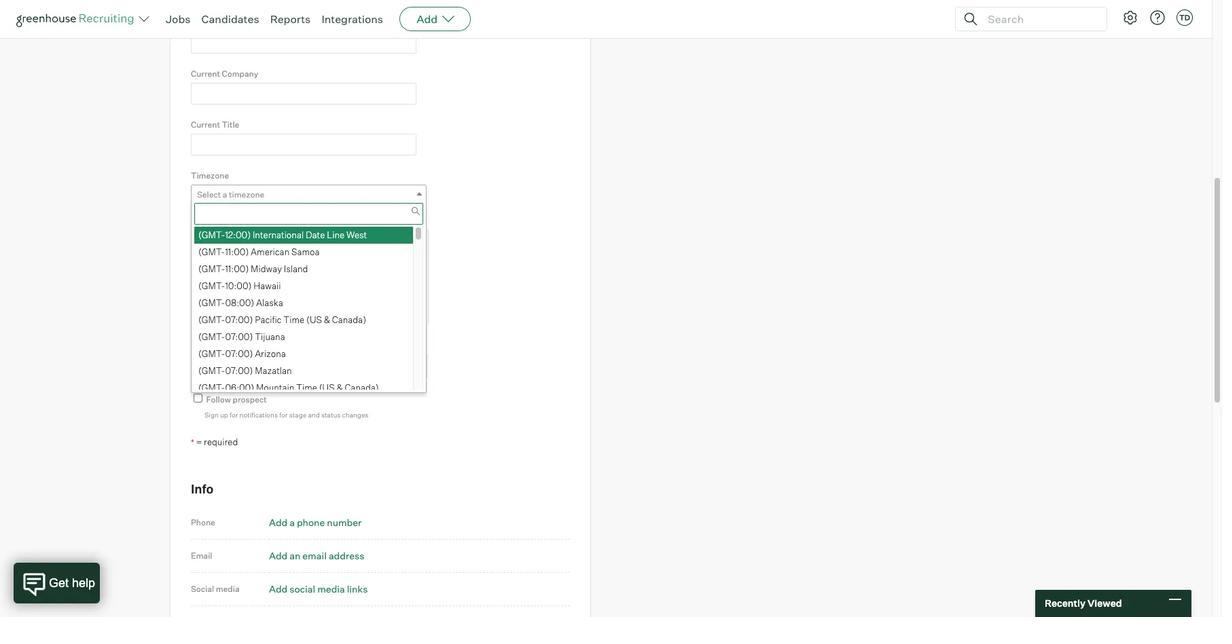 Task type: describe. For each thing, give the bounding box(es) containing it.
last
[[191, 18, 208, 28]]

select a timezone
[[197, 189, 264, 200]]

tags
[[232, 340, 250, 350]]

0 horizontal spatial media
[[216, 584, 239, 594]]

international
[[253, 230, 304, 241]]

prospect
[[233, 395, 267, 405]]

viewed
[[1088, 598, 1122, 610]]

add for add
[[417, 12, 438, 26]]

changes
[[342, 411, 368, 419]]

10 (gmt- from the top
[[198, 383, 225, 393]]

Notes text field
[[191, 230, 429, 325]]

add social media links
[[269, 583, 368, 595]]

add an email address
[[269, 550, 364, 562]]

recently viewed
[[1045, 598, 1122, 610]]

integrations link
[[322, 12, 383, 26]]

notes
[[191, 217, 214, 227]]

address
[[329, 550, 364, 562]]

west
[[346, 230, 367, 241]]

0 vertical spatial canada)
[[332, 315, 366, 325]]

title
[[222, 120, 239, 130]]

required
[[204, 437, 238, 448]]

1 vertical spatial canada)
[[345, 383, 379, 393]]

Search text field
[[984, 9, 1094, 29]]

1 07:00) from the top
[[225, 315, 253, 325]]

0 horizontal spatial &
[[324, 315, 330, 325]]

1 vertical spatial (us
[[319, 383, 335, 393]]

notifications
[[240, 411, 278, 419]]

integrations
[[322, 12, 383, 26]]

midway
[[251, 264, 282, 275]]

4 (gmt- from the top
[[198, 281, 225, 292]]

current for current title
[[191, 120, 220, 130]]

12:00)
[[225, 230, 251, 241]]

08:00)
[[225, 298, 254, 309]]

recently
[[1045, 598, 1086, 610]]

follow prospect
[[206, 395, 267, 405]]

an
[[290, 550, 300, 562]]

1 vertical spatial &
[[337, 383, 343, 393]]

phone
[[191, 518, 215, 528]]

email
[[191, 551, 212, 561]]

mountain
[[256, 383, 294, 393]]

=
[[196, 437, 202, 448]]

last name *
[[191, 18, 236, 28]]

7 (gmt- from the top
[[198, 332, 225, 342]]

arizona
[[255, 349, 286, 359]]

social
[[191, 584, 214, 594]]

1 (gmt- from the top
[[198, 230, 225, 241]]

number
[[327, 517, 362, 528]]

6 (gmt- from the top
[[198, 315, 225, 325]]

pacific
[[255, 315, 282, 325]]

add for add a phone number
[[269, 517, 287, 528]]

a for select
[[223, 189, 227, 200]]

reports
[[270, 12, 311, 26]]

current for current company
[[191, 69, 220, 79]]

samoa
[[291, 247, 320, 258]]

1 for from the left
[[230, 411, 238, 419]]

select a timezone link
[[191, 185, 427, 204]]

3 (gmt- from the top
[[198, 264, 225, 275]]

2 for from the left
[[279, 411, 288, 419]]

td button
[[1174, 7, 1196, 29]]

2 07:00) from the top
[[225, 332, 253, 342]]

add for add an email address
[[269, 550, 287, 562]]

candidate
[[191, 340, 230, 350]]

td
[[1179, 13, 1190, 22]]

5 (gmt- from the top
[[198, 298, 225, 309]]

configure image
[[1122, 10, 1139, 26]]



Task type: vqa. For each thing, say whether or not it's contained in the screenshot.
Reports link
yes



Task type: locate. For each thing, give the bounding box(es) containing it.
media left links
[[317, 583, 345, 595]]

canada)
[[332, 315, 366, 325], [345, 383, 379, 393]]

11:00)
[[225, 247, 249, 258], [225, 264, 249, 275]]

date
[[306, 230, 325, 241]]

06:00)
[[225, 383, 254, 393]]

(us right pacific
[[306, 315, 322, 325]]

0 vertical spatial &
[[324, 315, 330, 325]]

1 horizontal spatial media
[[317, 583, 345, 595]]

links
[[347, 583, 368, 595]]

sign up for notifications for stage and status changes
[[204, 411, 368, 419]]

1 vertical spatial 11:00)
[[225, 264, 249, 275]]

07:00) up 06:00)
[[225, 366, 253, 376]]

hawaii
[[254, 281, 281, 292]]

11:00) down the 12:00)
[[225, 247, 249, 258]]

candidate tags
[[191, 340, 250, 350]]

social
[[290, 583, 315, 595]]

9 (gmt- from the top
[[198, 366, 225, 376]]

(gmt-12:00) international date line west (gmt-11:00) american samoa (gmt-11:00) midway island (gmt-10:00) hawaii (gmt-08:00) alaska (gmt-07:00) pacific time (us & canada) (gmt-07:00) tijuana (gmt-07:00) arizona (gmt-07:00) mazatlan (gmt-06:00) mountain time (us & canada)
[[198, 230, 379, 393]]

Follow prospect checkbox
[[194, 394, 202, 403]]

media right 'social'
[[216, 584, 239, 594]]

2 (gmt- from the top
[[198, 247, 225, 258]]

add a phone number link
[[269, 517, 362, 528]]

1 horizontal spatial for
[[279, 411, 288, 419]]

media
[[317, 583, 345, 595], [216, 584, 239, 594]]

3 07:00) from the top
[[225, 349, 253, 359]]

and
[[308, 411, 320, 419]]

* left =
[[191, 437, 194, 448]]

0 vertical spatial a
[[223, 189, 227, 200]]

status
[[321, 411, 341, 419]]

timezone
[[229, 189, 264, 200]]

None text field
[[191, 83, 416, 105]]

0 vertical spatial 11:00)
[[225, 247, 249, 258]]

add an email address link
[[269, 550, 364, 562]]

jobs
[[166, 12, 191, 26]]

0 vertical spatial current
[[191, 69, 220, 79]]

company
[[222, 69, 258, 79]]

time
[[284, 315, 304, 325], [296, 383, 317, 393]]

email
[[303, 550, 327, 562]]

1 vertical spatial current
[[191, 120, 220, 130]]

& up status
[[337, 383, 343, 393]]

add inside popup button
[[417, 12, 438, 26]]

* inside * = required
[[191, 437, 194, 448]]

a left phone
[[290, 517, 295, 528]]

07:00) left arizona
[[225, 349, 253, 359]]

(us
[[306, 315, 322, 325], [319, 383, 335, 393]]

mazatlan
[[255, 366, 292, 376]]

stage
[[289, 411, 307, 419]]

td button
[[1177, 10, 1193, 26]]

candidates
[[201, 12, 259, 26]]

1 horizontal spatial a
[[290, 517, 295, 528]]

2 current from the top
[[191, 120, 220, 130]]

for left stage
[[279, 411, 288, 419]]

add for add social media links
[[269, 583, 287, 595]]

07:00) down 08:00)
[[225, 315, 253, 325]]

*
[[233, 18, 236, 28], [191, 437, 194, 448]]

(us up status
[[319, 383, 335, 393]]

candidates link
[[201, 12, 259, 26]]

phone
[[297, 517, 325, 528]]

1 horizontal spatial *
[[233, 18, 236, 28]]

0 horizontal spatial for
[[230, 411, 238, 419]]

* right name
[[233, 18, 236, 28]]

1 horizontal spatial &
[[337, 383, 343, 393]]

4 07:00) from the top
[[225, 366, 253, 376]]

1 vertical spatial time
[[296, 383, 317, 393]]

&
[[324, 315, 330, 325], [337, 383, 343, 393]]

a right select
[[223, 189, 227, 200]]

None text field
[[191, 0, 416, 3], [191, 32, 416, 54], [191, 134, 416, 156], [194, 203, 423, 225], [192, 355, 423, 377], [191, 0, 416, 3], [191, 32, 416, 54], [191, 134, 416, 156], [194, 203, 423, 225], [192, 355, 423, 377]]

a for add
[[290, 517, 295, 528]]

name
[[209, 18, 231, 28]]

select
[[197, 189, 221, 200]]

1 vertical spatial *
[[191, 437, 194, 448]]

sign
[[204, 411, 219, 419]]

tijuana
[[255, 332, 285, 342]]

a
[[223, 189, 227, 200], [290, 517, 295, 528]]

current
[[191, 69, 220, 79], [191, 120, 220, 130]]

0 vertical spatial (us
[[306, 315, 322, 325]]

& right pacific
[[324, 315, 330, 325]]

8 (gmt- from the top
[[198, 349, 225, 359]]

island
[[284, 264, 308, 275]]

10:00)
[[225, 281, 252, 292]]

up
[[220, 411, 228, 419]]

0 vertical spatial time
[[284, 315, 304, 325]]

11:00) up 10:00)
[[225, 264, 249, 275]]

1 current from the top
[[191, 69, 220, 79]]

current left title
[[191, 120, 220, 130]]

jobs link
[[166, 12, 191, 26]]

0 horizontal spatial *
[[191, 437, 194, 448]]

greenhouse recruiting image
[[16, 11, 139, 27]]

1 vertical spatial a
[[290, 517, 295, 528]]

current company
[[191, 69, 258, 79]]

add a phone number
[[269, 517, 362, 528]]

follow
[[206, 395, 231, 405]]

time up and
[[296, 383, 317, 393]]

for
[[230, 411, 238, 419], [279, 411, 288, 419]]

info
[[191, 482, 214, 497]]

add social media links link
[[269, 583, 368, 595]]

07:00) left tijuana
[[225, 332, 253, 342]]

social media
[[191, 584, 239, 594]]

2 11:00) from the top
[[225, 264, 249, 275]]

07:00)
[[225, 315, 253, 325], [225, 332, 253, 342], [225, 349, 253, 359], [225, 366, 253, 376]]

(gmt-
[[198, 230, 225, 241], [198, 247, 225, 258], [198, 264, 225, 275], [198, 281, 225, 292], [198, 298, 225, 309], [198, 315, 225, 325], [198, 332, 225, 342], [198, 349, 225, 359], [198, 366, 225, 376], [198, 383, 225, 393]]

timezone
[[191, 171, 229, 181]]

0 vertical spatial *
[[233, 18, 236, 28]]

current left company
[[191, 69, 220, 79]]

american
[[251, 247, 290, 258]]

time right pacific
[[284, 315, 304, 325]]

alaska
[[256, 298, 283, 309]]

* = required
[[191, 437, 238, 448]]

0 horizontal spatial a
[[223, 189, 227, 200]]

line
[[327, 230, 345, 241]]

reports link
[[270, 12, 311, 26]]

add button
[[400, 7, 471, 31]]

1 11:00) from the top
[[225, 247, 249, 258]]

for right up
[[230, 411, 238, 419]]

current title
[[191, 120, 239, 130]]

add
[[417, 12, 438, 26], [269, 517, 287, 528], [269, 550, 287, 562], [269, 583, 287, 595]]



